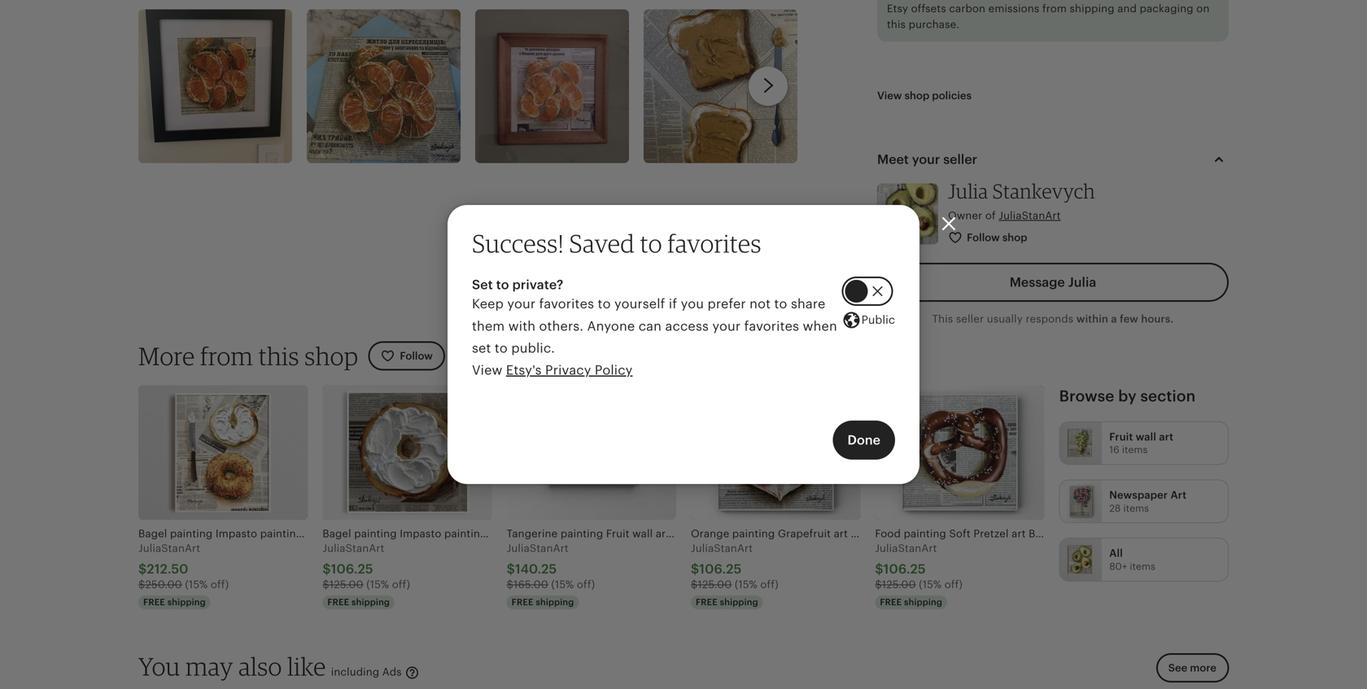 Task type: vqa. For each thing, say whether or not it's contained in the screenshot.
'Follow' to the right
yes



Task type: describe. For each thing, give the bounding box(es) containing it.
106.25 for orange painting grapefruit art fruit wall art original oil painting citrus wall decor newspaper art fruit painting grapefruit wall art image
[[699, 562, 742, 576]]

and
[[1118, 2, 1137, 15]]

juliastanart for food painting soft pretzel art bread art newspaper art fooa painring food wall art original oil painting image
[[875, 543, 937, 555]]

juliastanart $ 140.25 $ 165.00 (15% off) free shipping
[[507, 543, 595, 608]]

etsy's privacy policy link
[[506, 363, 633, 378]]

section
[[1141, 387, 1196, 405]]

saved
[[569, 228, 635, 258]]

you
[[138, 652, 180, 682]]

may
[[186, 652, 233, 682]]

more
[[138, 341, 195, 371]]

like
[[287, 652, 326, 682]]

hours.
[[1141, 313, 1174, 325]]

free for food painting soft pretzel art bread art newspaper art fooa painring food wall art original oil painting image
[[880, 597, 902, 608]]

success!
[[472, 228, 564, 258]]

165.00
[[514, 578, 548, 591]]

(15% for orange painting grapefruit art fruit wall art original oil painting citrus wall decor newspaper art fruit painting grapefruit wall art image
[[735, 578, 758, 591]]

all
[[1109, 548, 1123, 560]]

this seller usually responds within a few hours.
[[932, 313, 1174, 325]]

set
[[472, 341, 491, 356]]

anyone
[[587, 319, 635, 334]]

set
[[472, 278, 493, 292]]

view
[[472, 363, 503, 378]]

(15% for food painting soft pretzel art bread art newspaper art fooa painring food wall art original oil painting image
[[919, 578, 942, 591]]

all 80+ items
[[1109, 548, 1156, 572]]

bagel painting impasto painting food paintingnewspaper art breakfast painting image
[[323, 385, 492, 520]]

from inside etsy offsets carbon emissions from shipping and packaging on this purchase.
[[1043, 2, 1067, 15]]

follow button
[[368, 341, 445, 371]]

ads
[[382, 666, 402, 678]]

2 vertical spatial favorites
[[744, 319, 799, 334]]

by
[[1118, 387, 1137, 405]]

art
[[1159, 431, 1174, 443]]

fruit wall art 16 items
[[1109, 431, 1174, 456]]

packaging
[[1140, 2, 1194, 15]]

success! saved to favorites dialog
[[0, 0, 1367, 689]]

etsy's
[[506, 363, 542, 378]]

julia
[[948, 179, 988, 203]]

can
[[639, 319, 662, 334]]

shipping for bagel painting impasto painting food paintingnewspaper art breakfast painting image
[[352, 597, 390, 608]]

newspaper
[[1109, 489, 1168, 501]]

fruit
[[1109, 431, 1133, 443]]

newspaper art 28 items
[[1109, 489, 1187, 514]]

off) for bagel painting impasto painting original acrylic paining newspaper art breakfast painting image
[[211, 578, 229, 591]]

juliastanart $ 106.25 $ 125.00 (15% off) free shipping for bagel painting impasto painting food paintingnewspaper art breakfast painting image
[[323, 543, 410, 608]]

few
[[1120, 313, 1139, 325]]

see more listings in the newspaper art section image
[[1060, 481, 1102, 523]]

carbon
[[949, 2, 986, 15]]

shop inside button
[[1003, 232, 1028, 244]]

orange painting grapefruit art fruit wall art original oil painting citrus wall decor newspaper art fruit painting grapefruit wall art image
[[691, 385, 861, 520]]

follow for follow shop
[[967, 232, 1000, 244]]

125.00 for orange painting grapefruit art fruit wall art original oil painting citrus wall decor newspaper art fruit painting grapefruit wall art image
[[698, 578, 732, 591]]

shipping for bagel painting impasto painting original acrylic paining newspaper art breakfast painting image
[[167, 597, 206, 608]]

1 vertical spatial this
[[258, 341, 299, 371]]

you may also like including ads
[[138, 652, 405, 682]]

more from this shop
[[138, 341, 358, 371]]

public.
[[511, 341, 555, 356]]

a
[[1111, 313, 1117, 325]]

80+
[[1109, 561, 1127, 572]]

including
[[331, 666, 379, 678]]

offsets
[[911, 2, 946, 15]]

1 vertical spatial your
[[712, 319, 741, 334]]

(15% for bagel painting impasto painting food paintingnewspaper art breakfast painting image
[[366, 578, 389, 591]]

browse by section
[[1059, 387, 1196, 405]]

free for bagel painting impasto painting original acrylic paining newspaper art breakfast painting image
[[143, 597, 165, 608]]

also
[[239, 652, 282, 682]]

privacy
[[545, 363, 591, 378]]

bagel painting impasto painting original acrylic paining newspaper art breakfast painting image
[[138, 385, 308, 520]]

art
[[1171, 489, 1187, 501]]

106.25 for bagel painting impasto painting food paintingnewspaper art breakfast painting image
[[331, 562, 373, 576]]

follow shop button
[[936, 223, 1041, 253]]

set to private? keep your favorites to yourself if you prefer not to share them with others. anyone can access your favorites when set to public. view etsy's privacy policy
[[472, 278, 837, 378]]

free inside juliastanart $ 140.25 $ 165.00 (15% off) free shipping
[[512, 597, 534, 608]]

keep
[[472, 297, 504, 311]]

shipping inside juliastanart $ 140.25 $ 165.00 (15% off) free shipping
[[536, 597, 574, 608]]

access
[[665, 319, 709, 334]]

28
[[1109, 503, 1121, 514]]



Task type: locate. For each thing, give the bounding box(es) containing it.
share
[[791, 297, 826, 311]]

2 juliastanart from the left
[[323, 543, 385, 555]]

items right 80+ at bottom
[[1130, 561, 1156, 572]]

1 vertical spatial from
[[200, 341, 253, 371]]

follow shop
[[967, 232, 1028, 244]]

shipping for food painting soft pretzel art bread art newspaper art fooa painring food wall art original oil painting image
[[904, 597, 943, 608]]

0 horizontal spatial this
[[258, 341, 299, 371]]

0 horizontal spatial shop
[[305, 341, 358, 371]]

usually
[[987, 313, 1023, 325]]

1 horizontal spatial 125.00
[[698, 578, 732, 591]]

1 horizontal spatial juliastanart $ 106.25 $ 125.00 (15% off) free shipping
[[691, 543, 779, 608]]

private?
[[512, 278, 564, 292]]

250.00
[[145, 578, 182, 591]]

done button
[[833, 421, 895, 460]]

items inside newspaper art 28 items
[[1124, 503, 1149, 514]]

prefer
[[708, 297, 746, 311]]

2 (15% from the left
[[366, 578, 389, 591]]

juliastanart $ 106.25 $ 125.00 (15% off) free shipping for food painting soft pretzel art bread art newspaper art fooa painring food wall art original oil painting image
[[875, 543, 963, 608]]

0 vertical spatial this
[[887, 18, 906, 31]]

1 106.25 from the left
[[331, 562, 373, 576]]

125.00 for bagel painting impasto painting food paintingnewspaper art breakfast painting image
[[329, 578, 364, 591]]

etsy offsets carbon emissions from shipping and packaging on this purchase.
[[887, 2, 1210, 31]]

items down newspaper
[[1124, 503, 1149, 514]]

1 horizontal spatial your
[[712, 319, 741, 334]]

favorites up others.
[[539, 297, 594, 311]]

items
[[1122, 445, 1148, 456], [1124, 503, 1149, 514], [1130, 561, 1156, 572]]

125.00 for food painting soft pretzel art bread art newspaper art fooa painring food wall art original oil painting image
[[882, 578, 916, 591]]

off) inside juliastanart $ 140.25 $ 165.00 (15% off) free shipping
[[577, 578, 595, 591]]

(15% inside juliastanart $ 140.25 $ 165.00 (15% off) free shipping
[[551, 578, 574, 591]]

1 horizontal spatial from
[[1043, 2, 1067, 15]]

(15% for bagel painting impasto painting original acrylic paining newspaper art breakfast painting image
[[185, 578, 208, 591]]

follow
[[967, 232, 1000, 244], [400, 350, 433, 362]]

yourself
[[614, 297, 665, 311]]

0 horizontal spatial follow
[[400, 350, 433, 362]]

from
[[1043, 2, 1067, 15], [200, 341, 253, 371]]

shop
[[1003, 232, 1028, 244], [305, 341, 358, 371]]

1 vertical spatial shop
[[305, 341, 358, 371]]

this
[[887, 18, 906, 31], [258, 341, 299, 371]]

when
[[803, 319, 837, 334]]

0 vertical spatial items
[[1122, 445, 1148, 456]]

with
[[508, 319, 536, 334]]

juliastanart for bagel painting impasto painting original acrylic paining newspaper art breakfast painting image
[[138, 543, 200, 555]]

follow for follow
[[400, 350, 433, 362]]

1 free from the left
[[143, 597, 165, 608]]

etsy
[[887, 2, 908, 15]]

shipping
[[1070, 2, 1115, 15], [167, 597, 206, 608], [352, 597, 390, 608], [536, 597, 574, 608], [720, 597, 758, 608], [904, 597, 943, 608]]

shipping inside the juliastanart $ 212.50 $ 250.00 (15% off) free shipping
[[167, 597, 206, 608]]

this
[[932, 313, 953, 325]]

juliastanart for bagel painting impasto painting food paintingnewspaper art breakfast painting image
[[323, 543, 385, 555]]

them
[[472, 319, 505, 334]]

wall
[[1136, 431, 1157, 443]]

items inside all 80+ items
[[1130, 561, 1156, 572]]

julia stankevych image
[[877, 183, 938, 244]]

juliastanart $ 212.50 $ 250.00 (15% off) free shipping
[[138, 543, 229, 608]]

5 (15% from the left
[[919, 578, 942, 591]]

1 horizontal spatial shop
[[1003, 232, 1028, 244]]

1 (15% from the left
[[185, 578, 208, 591]]

2 horizontal spatial juliastanart $ 106.25 $ 125.00 (15% off) free shipping
[[875, 543, 963, 608]]

3 juliastanart $ 106.25 $ 125.00 (15% off) free shipping from the left
[[875, 543, 963, 608]]

favorites down not
[[744, 319, 799, 334]]

3 106.25 from the left
[[884, 562, 926, 576]]

0 vertical spatial follow
[[967, 232, 1000, 244]]

off) for bagel painting impasto painting food paintingnewspaper art breakfast painting image
[[392, 578, 410, 591]]

0 horizontal spatial 125.00
[[329, 578, 364, 591]]

to
[[640, 228, 662, 258], [496, 278, 509, 292], [598, 297, 611, 311], [774, 297, 787, 311], [495, 341, 508, 356]]

off) inside the juliastanart $ 212.50 $ 250.00 (15% off) free shipping
[[211, 578, 229, 591]]

2 horizontal spatial 106.25
[[884, 562, 926, 576]]

responds
[[1026, 313, 1074, 325]]

1 juliastanart $ 106.25 $ 125.00 (15% off) free shipping from the left
[[323, 543, 410, 608]]

106.25
[[331, 562, 373, 576], [699, 562, 742, 576], [884, 562, 926, 576]]

done
[[848, 433, 881, 448]]

4 free from the left
[[696, 597, 718, 608]]

1 125.00 from the left
[[329, 578, 364, 591]]

follow inside button
[[967, 232, 1000, 244]]

0 vertical spatial from
[[1043, 2, 1067, 15]]

your
[[507, 297, 536, 311], [712, 319, 741, 334]]

off) for food painting soft pretzel art bread art newspaper art fooa painring food wall art original oil painting image
[[945, 578, 963, 591]]

0 horizontal spatial from
[[200, 341, 253, 371]]

within
[[1077, 313, 1109, 325]]

2 106.25 from the left
[[699, 562, 742, 576]]

tangerine painting fruit wall art original oil painting citrus art citrus wall decor newspaper art fruit painting tangerine wall art image
[[507, 385, 676, 520]]

5 juliastanart from the left
[[875, 543, 937, 555]]

4 juliastanart from the left
[[691, 543, 753, 555]]

on
[[1197, 2, 1210, 15]]

1 vertical spatial favorites
[[539, 297, 594, 311]]

2 horizontal spatial 125.00
[[882, 578, 916, 591]]

shop down julia stankevych owner of
[[1003, 232, 1028, 244]]

2 juliastanart $ 106.25 $ 125.00 (15% off) free shipping from the left
[[691, 543, 779, 608]]

2 125.00 from the left
[[698, 578, 732, 591]]

public
[[862, 313, 895, 326]]

see more listings in the fruit wall art section image
[[1060, 422, 1102, 464]]

shop left follow 'button'
[[305, 341, 358, 371]]

1 vertical spatial follow
[[400, 350, 433, 362]]

212.50
[[147, 562, 188, 576]]

2 off) from the left
[[392, 578, 410, 591]]

$
[[138, 562, 147, 576], [323, 562, 331, 576], [507, 562, 515, 576], [691, 562, 699, 576], [875, 562, 884, 576], [138, 578, 145, 591], [323, 578, 329, 591], [507, 578, 514, 591], [691, 578, 698, 591], [875, 578, 882, 591]]

3 free from the left
[[512, 597, 534, 608]]

shipping inside etsy offsets carbon emissions from shipping and packaging on this purchase.
[[1070, 2, 1115, 15]]

if
[[669, 297, 677, 311]]

0 vertical spatial shop
[[1003, 232, 1028, 244]]

juliastanart inside the juliastanart $ 212.50 $ 250.00 (15% off) free shipping
[[138, 543, 200, 555]]

0 horizontal spatial 106.25
[[331, 562, 373, 576]]

see more listings in the all section image
[[1060, 539, 1102, 581]]

your down prefer
[[712, 319, 741, 334]]

juliastanart inside juliastanart $ 140.25 $ 165.00 (15% off) free shipping
[[507, 543, 569, 555]]

1 horizontal spatial 106.25
[[699, 562, 742, 576]]

1 off) from the left
[[211, 578, 229, 591]]

0 horizontal spatial juliastanart $ 106.25 $ 125.00 (15% off) free shipping
[[323, 543, 410, 608]]

juliastanart $ 106.25 $ 125.00 (15% off) free shipping
[[323, 543, 410, 608], [691, 543, 779, 608], [875, 543, 963, 608]]

from right more
[[200, 341, 253, 371]]

this inside etsy offsets carbon emissions from shipping and packaging on this purchase.
[[887, 18, 906, 31]]

items inside fruit wall art 16 items
[[1122, 445, 1148, 456]]

0 vertical spatial your
[[507, 297, 536, 311]]

from right emissions at top right
[[1043, 2, 1067, 15]]

purchase.
[[909, 18, 960, 31]]

3 juliastanart from the left
[[507, 543, 569, 555]]

success! saved to favorites
[[472, 228, 762, 258]]

4 (15% from the left
[[735, 578, 758, 591]]

125.00
[[329, 578, 364, 591], [698, 578, 732, 591], [882, 578, 916, 591]]

you
[[681, 297, 704, 311]]

food painting soft pretzel art bread art newspaper art fooa painring food wall art original oil painting image
[[875, 385, 1045, 520]]

1 horizontal spatial this
[[887, 18, 906, 31]]

browse
[[1059, 387, 1115, 405]]

favorites up prefer
[[668, 228, 762, 258]]

2 free from the left
[[327, 597, 349, 608]]

free for bagel painting impasto painting food paintingnewspaper art breakfast painting image
[[327, 597, 349, 608]]

juliastanart $ 106.25 $ 125.00 (15% off) free shipping for orange painting grapefruit art fruit wall art original oil painting citrus wall decor newspaper art fruit painting grapefruit wall art image
[[691, 543, 779, 608]]

0 vertical spatial favorites
[[668, 228, 762, 258]]

140.25
[[515, 562, 557, 576]]

follow down of
[[967, 232, 1000, 244]]

1 horizontal spatial follow
[[967, 232, 1000, 244]]

stankevych
[[993, 179, 1095, 203]]

follow left set
[[400, 350, 433, 362]]

of
[[986, 209, 996, 222]]

free inside the juliastanart $ 212.50 $ 250.00 (15% off) free shipping
[[143, 597, 165, 608]]

off)
[[211, 578, 229, 591], [392, 578, 410, 591], [577, 578, 595, 591], [760, 578, 779, 591], [945, 578, 963, 591]]

your up with
[[507, 297, 536, 311]]

juliastanart for orange painting grapefruit art fruit wall art original oil painting citrus wall decor newspaper art fruit painting grapefruit wall art image
[[691, 543, 753, 555]]

free
[[143, 597, 165, 608], [327, 597, 349, 608], [512, 597, 534, 608], [696, 597, 718, 608], [880, 597, 902, 608]]

1 vertical spatial items
[[1124, 503, 1149, 514]]

follow inside 'button'
[[400, 350, 433, 362]]

1 juliastanart from the left
[[138, 543, 200, 555]]

3 (15% from the left
[[551, 578, 574, 591]]

policy
[[595, 363, 633, 378]]

juliastanart
[[138, 543, 200, 555], [323, 543, 385, 555], [507, 543, 569, 555], [691, 543, 753, 555], [875, 543, 937, 555]]

others.
[[539, 319, 584, 334]]

3 off) from the left
[[577, 578, 595, 591]]

seller
[[956, 313, 984, 325]]

5 free from the left
[[880, 597, 902, 608]]

emissions
[[989, 2, 1040, 15]]

106.25 for food painting soft pretzel art bread art newspaper art fooa painring food wall art original oil painting image
[[884, 562, 926, 576]]

2 vertical spatial items
[[1130, 561, 1156, 572]]

3 125.00 from the left
[[882, 578, 916, 591]]

items down wall
[[1122, 445, 1148, 456]]

(15% inside the juliastanart $ 212.50 $ 250.00 (15% off) free shipping
[[185, 578, 208, 591]]

16
[[1109, 445, 1120, 456]]

favorites
[[668, 228, 762, 258], [539, 297, 594, 311], [744, 319, 799, 334]]

free for orange painting grapefruit art fruit wall art original oil painting citrus wall decor newspaper art fruit painting grapefruit wall art image
[[696, 597, 718, 608]]

0 horizontal spatial your
[[507, 297, 536, 311]]

shipping for orange painting grapefruit art fruit wall art original oil painting citrus wall decor newspaper art fruit painting grapefruit wall art image
[[720, 597, 758, 608]]

(15%
[[185, 578, 208, 591], [366, 578, 389, 591], [551, 578, 574, 591], [735, 578, 758, 591], [919, 578, 942, 591]]

5 off) from the left
[[945, 578, 963, 591]]

not
[[750, 297, 771, 311]]

4 off) from the left
[[760, 578, 779, 591]]

julia stankevych owner of
[[948, 179, 1095, 222]]

off) for orange painting grapefruit art fruit wall art original oil painting citrus wall decor newspaper art fruit painting grapefruit wall art image
[[760, 578, 779, 591]]

owner
[[948, 209, 983, 222]]



